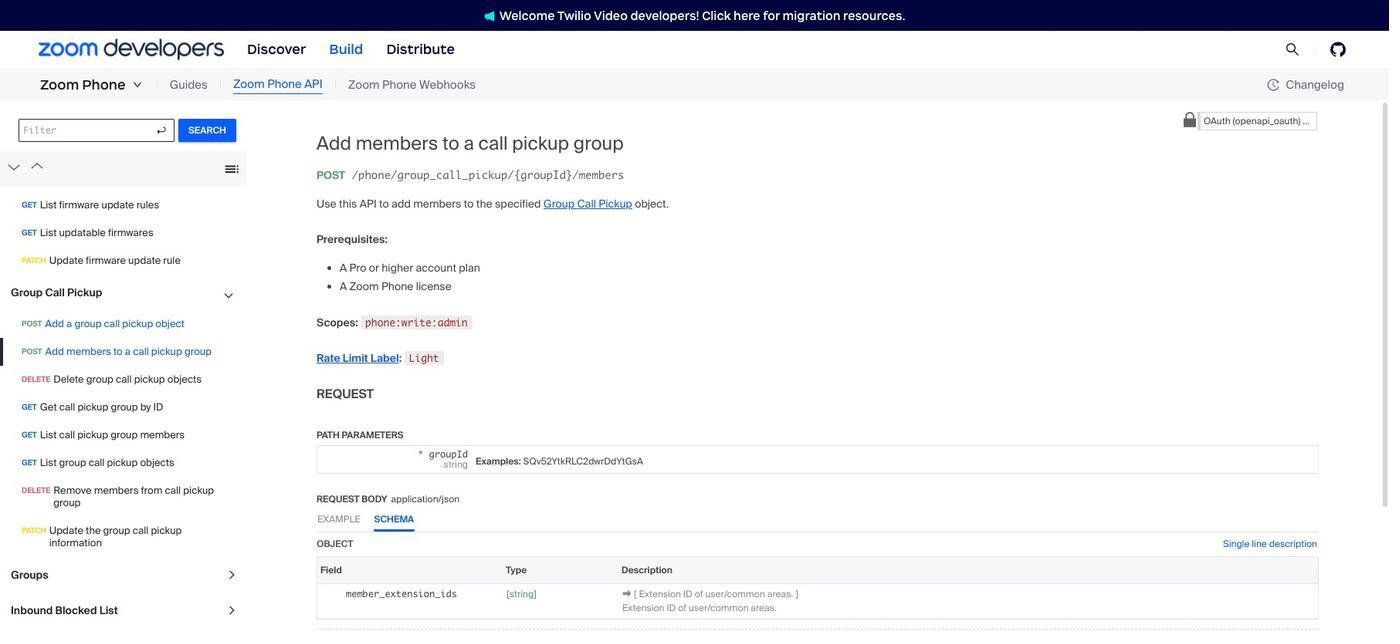 Task type: describe. For each thing, give the bounding box(es) containing it.
phone for zoom phone api
[[267, 77, 302, 92]]

welcome twilio video developers! click here for migration resources.
[[500, 8, 906, 23]]

changelog link
[[1268, 77, 1345, 92]]

member_extension_ids
[[346, 588, 457, 600]]

zoom for zoom phone webhooks
[[348, 77, 380, 93]]

single line description
[[1224, 538, 1318, 551]]

zoom for zoom phone api
[[233, 77, 265, 92]]

[ string ]
[[507, 588, 537, 601]]

zoom phone api link
[[233, 76, 323, 94]]

parameters
[[342, 429, 404, 442]]

request body application/json
[[317, 493, 460, 506]]

zoom for zoom phone
[[40, 76, 79, 93]]

zoom phone
[[40, 76, 126, 93]]

down image
[[133, 80, 142, 90]]

developers!
[[631, 8, 700, 23]]

zoom phone api
[[233, 77, 323, 92]]

type
[[506, 564, 527, 577]]

api
[[305, 77, 323, 92]]

video
[[594, 8, 628, 23]]

object
[[317, 538, 353, 551]]

path
[[317, 429, 340, 442]]

body
[[362, 493, 387, 506]]

for
[[763, 8, 780, 23]]

zoom phone webhooks link
[[348, 76, 476, 94]]

request for request
[[317, 386, 374, 402]]



Task type: locate. For each thing, give the bounding box(es) containing it.
zoom developer logo image
[[39, 39, 224, 60]]

request left body
[[317, 493, 360, 506]]

2 phone from the left
[[267, 77, 302, 92]]

webhooks
[[419, 77, 476, 93]]

field
[[321, 564, 342, 577]]

phone for zoom phone webhooks
[[382, 77, 417, 93]]

notification image
[[484, 11, 500, 21], [484, 11, 495, 21]]

3 zoom from the left
[[348, 77, 380, 93]]

[
[[507, 588, 510, 601]]

migration
[[783, 8, 841, 23]]

2 request from the top
[[317, 493, 360, 506]]

phone left down image
[[82, 76, 126, 93]]

2 horizontal spatial zoom
[[348, 77, 380, 93]]

request up path parameters
[[317, 386, 374, 402]]

1 request from the top
[[317, 386, 374, 402]]

line
[[1252, 538, 1267, 551]]

phone left api
[[267, 77, 302, 92]]

welcome twilio video developers! click here for migration resources. link
[[469, 7, 921, 24]]

request for request body application/json
[[317, 493, 360, 506]]

welcome
[[500, 8, 555, 23]]

request
[[317, 386, 374, 402], [317, 493, 360, 506]]

here
[[734, 8, 761, 23]]

phone for zoom phone
[[82, 76, 126, 93]]

application/json
[[391, 493, 460, 506]]

twilio
[[558, 8, 592, 23]]

2 horizontal spatial phone
[[382, 77, 417, 93]]

guides link
[[170, 76, 208, 94]]

zoom phone webhooks
[[348, 77, 476, 93]]

]
[[534, 588, 537, 601]]

click
[[702, 8, 731, 23]]

search image
[[1286, 42, 1300, 57], [1286, 42, 1300, 57]]

zoom
[[40, 76, 79, 93], [233, 77, 265, 92], [348, 77, 380, 93]]

phone
[[82, 76, 126, 93], [267, 77, 302, 92], [382, 77, 417, 93]]

resources.
[[844, 8, 906, 23]]

0 horizontal spatial phone
[[82, 76, 126, 93]]

2 zoom from the left
[[233, 77, 265, 92]]

changelog
[[1286, 77, 1345, 92]]

3 phone from the left
[[382, 77, 417, 93]]

zoom inside zoom phone api link
[[233, 77, 265, 92]]

github image
[[1331, 42, 1346, 57], [1331, 42, 1346, 57]]

single
[[1224, 538, 1250, 551]]

string
[[510, 588, 534, 601]]

1 phone from the left
[[82, 76, 126, 93]]

1 horizontal spatial phone
[[267, 77, 302, 92]]

1 zoom from the left
[[40, 76, 79, 93]]

0 vertical spatial request
[[317, 386, 374, 402]]

1 horizontal spatial zoom
[[233, 77, 265, 92]]

path parameters
[[317, 429, 404, 442]]

zoom inside zoom phone webhooks link
[[348, 77, 380, 93]]

description
[[1270, 538, 1318, 551]]

guides
[[170, 77, 208, 93]]

phone left webhooks
[[382, 77, 417, 93]]

0 horizontal spatial zoom
[[40, 76, 79, 93]]

history image
[[1268, 79, 1286, 91], [1268, 79, 1280, 91]]

1 vertical spatial request
[[317, 493, 360, 506]]



Task type: vqa. For each thing, say whether or not it's contained in the screenshot.
204 inside BUTTON
no



